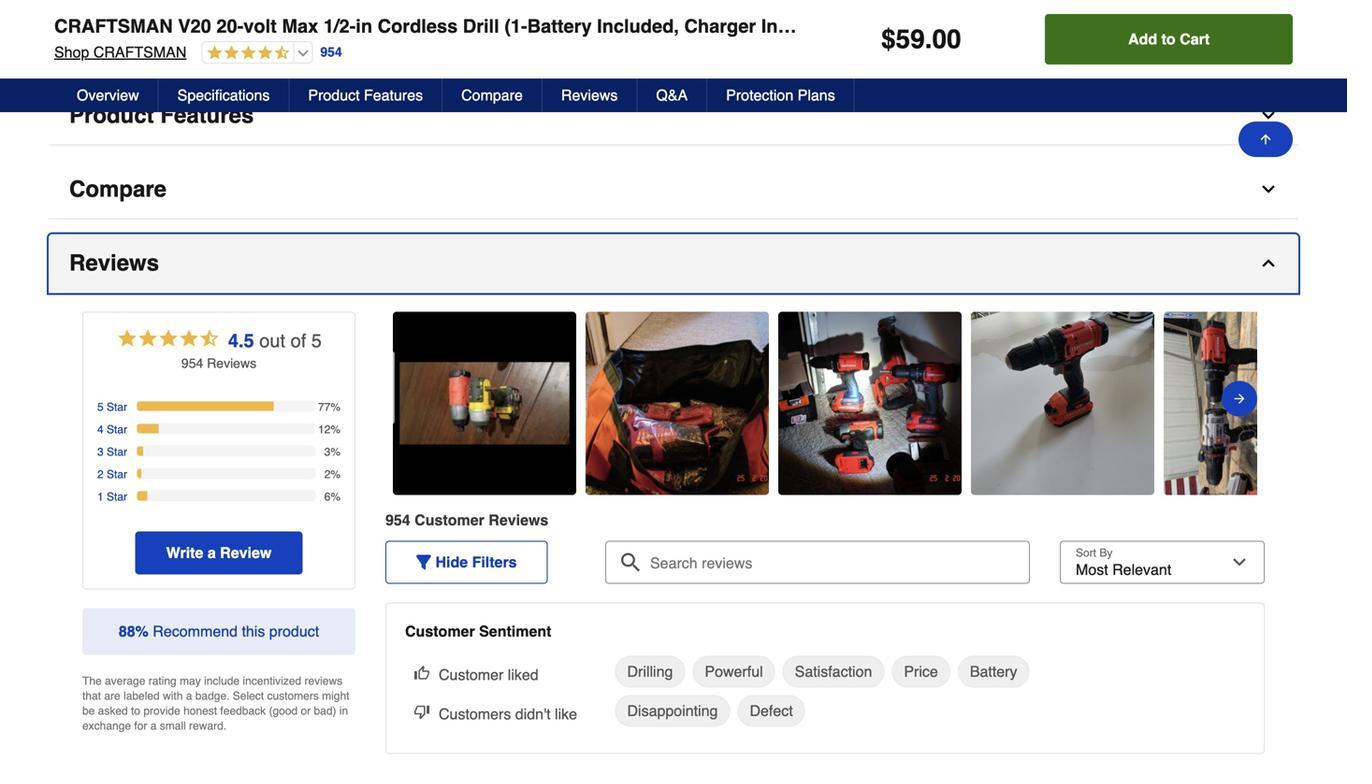 Task type: vqa. For each thing, say whether or not it's contained in the screenshot.
background-
no



Task type: locate. For each thing, give the bounding box(es) containing it.
0 horizontal spatial to
[[131, 705, 140, 718]]

0 vertical spatial a
[[208, 545, 216, 562]]

review up filters
[[489, 512, 540, 529]]

features down v20 at the top of page
[[160, 103, 254, 128]]

craftsman up overview button
[[93, 44, 187, 61]]

customer up thumb up icon at the bottom left
[[405, 623, 475, 641]]

uploaded image image
[[586, 395, 769, 413], [779, 395, 962, 413], [1164, 395, 1347, 413]]

star
[[107, 401, 127, 414], [107, 424, 127, 437], [107, 446, 127, 459], [107, 468, 127, 482], [107, 491, 127, 504]]

1 vertical spatial compare
[[69, 177, 167, 202]]

craftsman
[[54, 15, 173, 37], [93, 44, 187, 61]]

to up for
[[131, 705, 140, 718]]

included,
[[597, 15, 679, 37]]

in down might
[[340, 705, 348, 718]]

craftsman v20 20-volt max 1/2-in cordless drill (1-battery included, charger included)
[[54, 15, 845, 37]]

0 vertical spatial s
[[250, 356, 256, 371]]

review right write
[[220, 545, 272, 562]]

0 horizontal spatial product features
[[69, 103, 254, 128]]

compare button for the 'specifications' button to the top
[[49, 161, 1299, 220]]

features for bottommost the 'specifications' button product features button
[[364, 87, 423, 104]]

asked
[[98, 705, 128, 718]]

compare button for bottommost the 'specifications' button
[[443, 79, 543, 112]]

the
[[82, 675, 102, 688]]

compare for compare "button" associated with bottommost the 'specifications' button
[[461, 87, 523, 104]]

12%
[[318, 424, 341, 437]]

hide filters button
[[386, 541, 548, 584]]

1 vertical spatial compare button
[[49, 161, 1299, 220]]

review inside write a review button
[[220, 545, 272, 562]]

0 horizontal spatial product
[[69, 103, 154, 128]]

1 vertical spatial 4.5 stars image
[[116, 327, 221, 354]]

3 uploaded image image from the left
[[1164, 395, 1347, 413]]

(1-
[[505, 15, 527, 37]]

1 uploaded image image from the left
[[586, 395, 769, 413]]

write a review button
[[135, 532, 303, 575]]

0 vertical spatial 5
[[311, 330, 322, 352]]

customer for customer sentiment
[[405, 623, 475, 641]]

features for product features button corresponding to the 'specifications' button to the top
[[160, 103, 254, 128]]

to
[[1162, 30, 1176, 48], [131, 705, 140, 718]]

features down cordless
[[364, 87, 423, 104]]

954
[[320, 45, 342, 60], [181, 356, 203, 371], [386, 512, 411, 529]]

1 vertical spatial to
[[131, 705, 140, 718]]

5 right of
[[311, 330, 322, 352]]

specifications
[[69, 29, 222, 54], [177, 87, 270, 104]]

star for 2 star
[[107, 468, 127, 482]]

1 vertical spatial reviews
[[69, 250, 159, 276]]

1 vertical spatial specifications
[[177, 87, 270, 104]]

1 horizontal spatial 5
[[311, 330, 322, 352]]

1 vertical spatial customer
[[405, 623, 475, 641]]

review for 954 customer review s
[[489, 512, 540, 529]]

plans
[[798, 87, 835, 104]]

customers didn't like
[[439, 706, 577, 723]]

star right the 3
[[107, 446, 127, 459]]

a down "may"
[[186, 690, 192, 703]]

1 horizontal spatial features
[[364, 87, 423, 104]]

q&a button
[[638, 79, 708, 112]]

5 star from the top
[[107, 491, 127, 504]]

customer up customers
[[439, 667, 504, 684]]

star up 4 star
[[107, 401, 127, 414]]

1 horizontal spatial s
[[540, 512, 549, 529]]

4.5 stars image left 4.5
[[116, 327, 221, 354]]

to inside button
[[1162, 30, 1176, 48]]

compare
[[461, 87, 523, 104], [69, 177, 167, 202]]

1 horizontal spatial 954
[[320, 45, 342, 60]]

customer for customer liked
[[439, 667, 504, 684]]

powerful button
[[693, 657, 775, 688]]

1
[[97, 491, 104, 504]]

1 vertical spatial review
[[489, 512, 540, 529]]

2 horizontal spatial a
[[208, 545, 216, 562]]

0 vertical spatial customer
[[415, 512, 485, 529]]

1 vertical spatial in
[[340, 705, 348, 718]]

battery
[[970, 664, 1018, 681]]

chevron down image down arrow up image
[[1260, 180, 1278, 199]]

0 vertical spatial specifications
[[69, 29, 222, 54]]

reviews
[[305, 675, 343, 688]]

satisfaction button
[[783, 657, 885, 688]]

a
[[208, 545, 216, 562], [186, 690, 192, 703], [150, 720, 157, 733]]

customer
[[415, 512, 485, 529], [405, 623, 475, 641], [439, 667, 504, 684]]

specifications button up q&a
[[49, 13, 1299, 72]]

1 horizontal spatial compare
[[461, 87, 523, 104]]

0 horizontal spatial a
[[150, 720, 157, 733]]

or
[[301, 705, 311, 718]]

thumb up image
[[415, 666, 430, 681]]

craftsman up shop craftsman
[[54, 15, 173, 37]]

arrow up image
[[1259, 132, 1274, 147]]

2 chevron down image from the top
[[1260, 180, 1278, 199]]

1 horizontal spatial in
[[356, 15, 372, 37]]

1 vertical spatial reviews button
[[49, 235, 1299, 293]]

product
[[308, 87, 360, 104], [69, 103, 154, 128]]

s down 4.5
[[250, 356, 256, 371]]

specifications down 20- at the top left
[[177, 87, 270, 104]]

4 star from the top
[[107, 468, 127, 482]]

1 vertical spatial 954
[[181, 356, 203, 371]]

product features button
[[290, 79, 443, 112], [49, 87, 1299, 146]]

1 horizontal spatial reviews
[[561, 87, 618, 104]]

0 horizontal spatial uploaded image image
[[586, 395, 769, 413]]

charger
[[684, 15, 756, 37]]

product features button for bottommost the 'specifications' button
[[290, 79, 443, 112]]

product for product features button corresponding to the 'specifications' button to the top
[[69, 103, 154, 128]]

compare for the 'specifications' button to the top's compare "button"
[[69, 177, 167, 202]]

1 horizontal spatial to
[[1162, 30, 1176, 48]]

be
[[82, 705, 95, 718]]

sentiment
[[479, 623, 552, 641]]

specifications button down 20- at the top left
[[159, 79, 290, 112]]

1 star
[[97, 491, 127, 504]]

product features down 1/2-
[[308, 87, 423, 104]]

2 vertical spatial a
[[150, 720, 157, 733]]

review down 4.5
[[207, 356, 250, 371]]

3 star from the top
[[107, 446, 127, 459]]

77%
[[318, 401, 341, 414]]

reviews
[[561, 87, 618, 104], [69, 250, 159, 276]]

954 customer review s
[[386, 512, 549, 529]]

customer up hide
[[415, 512, 485, 529]]

2 vertical spatial review
[[220, 545, 272, 562]]

0 vertical spatial craftsman
[[54, 15, 173, 37]]

of
[[291, 330, 306, 352]]

1 horizontal spatial a
[[186, 690, 192, 703]]

4.5 stars image
[[202, 45, 289, 62], [116, 327, 221, 354]]

1 horizontal spatial uploaded image image
[[779, 395, 962, 413]]

star right the 4
[[107, 424, 127, 437]]

protection
[[726, 87, 794, 104]]

price
[[904, 664, 938, 681]]

the best little drill around. image image
[[971, 395, 1155, 413]]

customers
[[267, 690, 319, 703]]

out
[[259, 330, 285, 352]]

0 vertical spatial review
[[207, 356, 250, 371]]

1 star from the top
[[107, 401, 127, 414]]

2 uploaded image image from the left
[[779, 395, 962, 413]]

2 horizontal spatial 954
[[386, 512, 411, 529]]

battery
[[527, 15, 592, 37]]

1 horizontal spatial product
[[308, 87, 360, 104]]

customer sentiment
[[405, 623, 552, 641]]

1 vertical spatial chevron down image
[[1260, 180, 1278, 199]]

0 horizontal spatial in
[[340, 705, 348, 718]]

product features down shop craftsman
[[69, 103, 254, 128]]

5 up the 4
[[97, 401, 104, 414]]

88
[[119, 623, 135, 641]]

great product that you should have image image
[[393, 395, 576, 413]]

4.5 stars image down volt on the left
[[202, 45, 289, 62]]

2 horizontal spatial uploaded image image
[[1164, 395, 1347, 413]]

0 horizontal spatial features
[[160, 103, 254, 128]]

a right for
[[150, 720, 157, 733]]

0 vertical spatial compare
[[461, 87, 523, 104]]

20-
[[216, 15, 244, 37]]

in left cordless
[[356, 15, 372, 37]]

a inside button
[[208, 545, 216, 562]]

q&a
[[656, 87, 688, 104]]

0 vertical spatial to
[[1162, 30, 1176, 48]]

in inside the average rating may include incentivized reviews that are labeled with a badge. select customers might be asked to provide honest feedback (good or bad) in exchange for a small reward.
[[340, 705, 348, 718]]

in
[[356, 15, 372, 37], [340, 705, 348, 718]]

product down 1/2-
[[308, 87, 360, 104]]

with
[[163, 690, 183, 703]]

specifications button
[[49, 13, 1299, 72], [159, 79, 290, 112]]

chevron down image inside compare "button"
[[1260, 180, 1278, 199]]

.
[[925, 24, 932, 54]]

4 star
[[97, 424, 127, 437]]

product features
[[308, 87, 423, 104], [69, 103, 254, 128]]

add
[[1129, 30, 1158, 48]]

0 horizontal spatial 5
[[97, 401, 104, 414]]

badge.
[[195, 690, 230, 703]]

954 for 954 customer review s
[[386, 512, 411, 529]]

3%
[[324, 446, 341, 459]]

star right 2
[[107, 468, 127, 482]]

product for bottommost the 'specifications' button product features button
[[308, 87, 360, 104]]

chevron down image up arrow up image
[[1260, 106, 1278, 125]]

max
[[282, 15, 318, 37]]

2 vertical spatial customer
[[439, 667, 504, 684]]

1 vertical spatial s
[[540, 512, 549, 529]]

customers
[[439, 706, 511, 723]]

0 horizontal spatial 954
[[181, 356, 203, 371]]

0 vertical spatial 4.5 stars image
[[202, 45, 289, 62]]

0 vertical spatial 954
[[320, 45, 342, 60]]

2 star from the top
[[107, 424, 127, 437]]

volt
[[244, 15, 277, 37]]

star right 1
[[107, 491, 127, 504]]

2 vertical spatial 954
[[386, 512, 411, 529]]

like
[[555, 706, 577, 723]]

protection plans
[[726, 87, 835, 104]]

1 chevron down image from the top
[[1260, 106, 1278, 125]]

2
[[97, 468, 104, 482]]

1 vertical spatial a
[[186, 690, 192, 703]]

reviews button
[[543, 79, 638, 112], [49, 235, 1299, 293]]

star for 5 star
[[107, 401, 127, 414]]

0 horizontal spatial compare
[[69, 177, 167, 202]]

product down shop craftsman
[[69, 103, 154, 128]]

chevron down image
[[1260, 106, 1278, 125], [1260, 180, 1278, 199]]

bad)
[[314, 705, 336, 718]]

thumb down image
[[415, 705, 430, 720]]

compare button
[[443, 79, 543, 112], [49, 161, 1299, 220]]

to right add
[[1162, 30, 1176, 48]]

0 horizontal spatial s
[[250, 356, 256, 371]]

1 vertical spatial specifications button
[[159, 79, 290, 112]]

recommend
[[153, 623, 238, 641]]

s
[[250, 356, 256, 371], [540, 512, 549, 529]]

specifications up overview button
[[69, 29, 222, 54]]

0 vertical spatial compare button
[[443, 79, 543, 112]]

liked
[[508, 667, 539, 684]]

specifications for the 'specifications' button to the top
[[69, 29, 222, 54]]

5
[[311, 330, 322, 352], [97, 401, 104, 414]]

disappointing button
[[615, 696, 730, 728]]

a right write
[[208, 545, 216, 562]]

0 vertical spatial chevron down image
[[1260, 106, 1278, 125]]

s up the hide filters button
[[540, 512, 549, 529]]



Task type: describe. For each thing, give the bounding box(es) containing it.
feedback
[[220, 705, 266, 718]]

0 vertical spatial reviews button
[[543, 79, 638, 112]]

v20
[[178, 15, 211, 37]]

(good
[[269, 705, 298, 718]]

to inside the average rating may include incentivized reviews that are labeled with a badge. select customers might be asked to provide honest feedback (good or bad) in exchange for a small reward.
[[131, 705, 140, 718]]

hide
[[436, 554, 468, 571]]

1/2-
[[324, 15, 356, 37]]

review inside 4.5 out of 5 954 review s
[[207, 356, 250, 371]]

5 inside 4.5 out of 5 954 review s
[[311, 330, 322, 352]]

Search reviews text field
[[613, 541, 1023, 573]]

didn't
[[515, 706, 551, 723]]

4
[[97, 424, 104, 437]]

4.5 out of 5 954 review s
[[181, 330, 322, 371]]

3
[[97, 446, 104, 459]]

write a review
[[166, 545, 272, 562]]

provide
[[144, 705, 180, 718]]

exchange
[[82, 720, 131, 733]]

the average rating may include incentivized reviews that are labeled with a badge. select customers might be asked to provide honest feedback (good or bad) in exchange for a small reward.
[[82, 675, 349, 733]]

star for 1 star
[[107, 491, 127, 504]]

filter image
[[416, 555, 431, 570]]

star for 3 star
[[107, 446, 127, 459]]

drilling button
[[615, 657, 685, 688]]

for
[[134, 720, 147, 733]]

satisfaction
[[795, 664, 872, 681]]

product
[[269, 623, 319, 641]]

s inside 4.5 out of 5 954 review s
[[250, 356, 256, 371]]

chevron down image for compare
[[1260, 180, 1278, 199]]

shop
[[54, 44, 89, 61]]

labeled
[[124, 690, 160, 703]]

product features button for the 'specifications' button to the top
[[49, 87, 1299, 146]]

incentivized
[[243, 675, 301, 688]]

small
[[160, 720, 186, 733]]

may
[[180, 675, 201, 688]]

hide filters
[[436, 554, 517, 571]]

00
[[932, 24, 962, 54]]

drill
[[463, 15, 499, 37]]

$
[[881, 24, 896, 54]]

shop craftsman
[[54, 44, 187, 61]]

defect
[[750, 703, 793, 720]]

might
[[322, 690, 349, 703]]

59
[[896, 24, 925, 54]]

954 for 954
[[320, 45, 342, 60]]

6%
[[324, 491, 341, 504]]

write
[[166, 545, 203, 562]]

1 vertical spatial 5
[[97, 401, 104, 414]]

add to cart button
[[1045, 14, 1293, 65]]

2%
[[324, 468, 341, 482]]

protection plans button
[[708, 79, 855, 112]]

4.5
[[228, 330, 254, 352]]

review for write a review
[[220, 545, 272, 562]]

star for 4 star
[[107, 424, 127, 437]]

this
[[242, 623, 265, 641]]

cart
[[1180, 30, 1210, 48]]

arrow right image
[[1232, 388, 1247, 410]]

overview button
[[58, 79, 159, 112]]

rating
[[149, 675, 177, 688]]

powerful
[[705, 664, 763, 681]]

2 star
[[97, 468, 127, 482]]

1 vertical spatial craftsman
[[93, 44, 187, 61]]

954 inside 4.5 out of 5 954 review s
[[181, 356, 203, 371]]

specifications for bottommost the 'specifications' button
[[177, 87, 270, 104]]

88 % recommend this product
[[119, 623, 319, 641]]

chevron up image
[[1260, 254, 1278, 273]]

defect button
[[738, 696, 805, 728]]

reward.
[[189, 720, 227, 733]]

battery button
[[958, 657, 1030, 688]]

0 vertical spatial in
[[356, 15, 372, 37]]

0 horizontal spatial reviews
[[69, 250, 159, 276]]

0 vertical spatial specifications button
[[49, 13, 1299, 72]]

5 star
[[97, 401, 127, 414]]

disappointing
[[627, 703, 718, 720]]

3 star
[[97, 446, 127, 459]]

add to cart
[[1129, 30, 1210, 48]]

chevron down image for product features
[[1260, 106, 1278, 125]]

1 horizontal spatial product features
[[308, 87, 423, 104]]

filters
[[472, 554, 517, 571]]

cordless
[[378, 15, 458, 37]]

drilling
[[627, 664, 673, 681]]

honest
[[183, 705, 217, 718]]

0 vertical spatial reviews
[[561, 87, 618, 104]]

include
[[204, 675, 240, 688]]

average
[[105, 675, 145, 688]]

are
[[104, 690, 120, 703]]

overview
[[77, 87, 139, 104]]

select
[[233, 690, 264, 703]]



